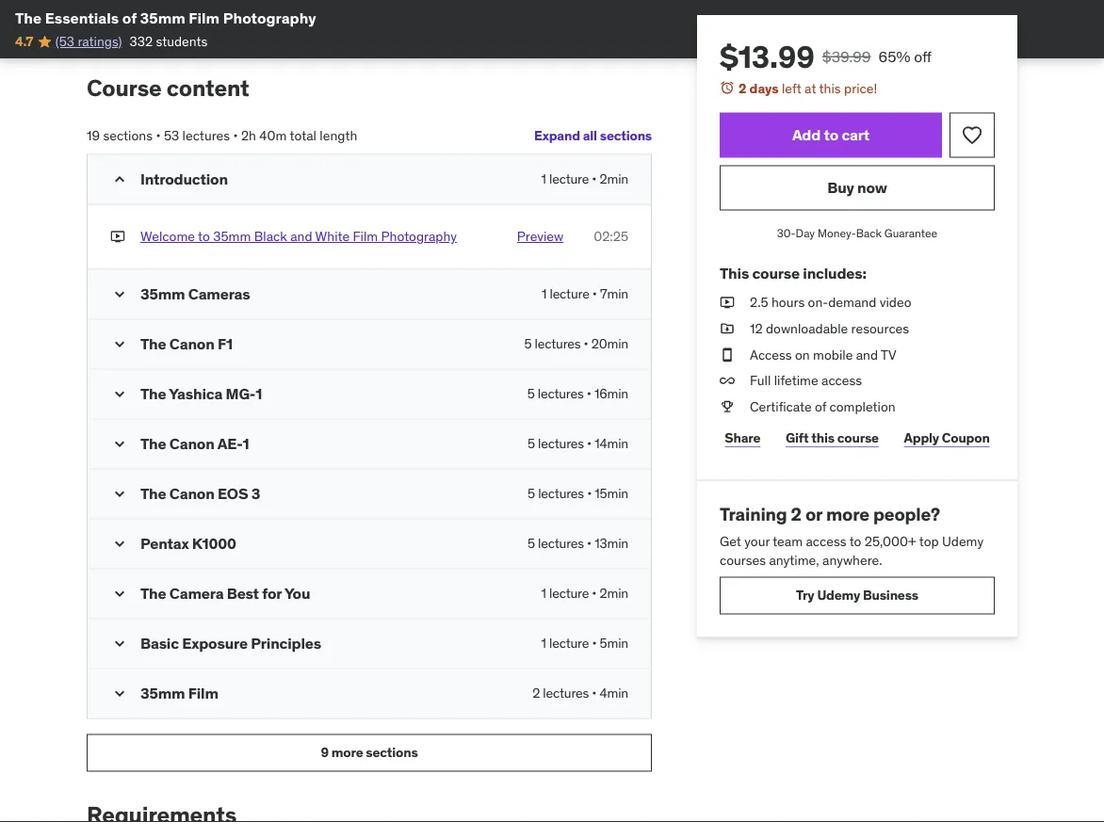 Task type: vqa. For each thing, say whether or not it's contained in the screenshot.


Task type: locate. For each thing, give the bounding box(es) containing it.
apply coupon
[[904, 430, 990, 447]]

pentax
[[140, 534, 189, 553]]

this right at
[[820, 80, 841, 97]]

1 right the yashica at the left of page
[[256, 384, 262, 403]]

1 xsmall image from the top
[[720, 320, 735, 338]]

team
[[773, 533, 803, 550]]

3 canon from the top
[[170, 484, 215, 503]]

small image left pentax
[[110, 535, 129, 554]]

4.7
[[15, 33, 33, 50]]

to inside button
[[198, 228, 210, 245]]

anywhere.
[[823, 552, 883, 569]]

5 lectures • 14min
[[528, 435, 629, 452]]

lectures left 4min
[[543, 685, 589, 702]]

sections right 19
[[103, 127, 153, 144]]

lecture left 5min
[[550, 635, 589, 652]]

udemy right the top
[[943, 533, 984, 550]]

xsmall image left welcome on the top of the page
[[110, 228, 125, 246]]

0 horizontal spatial of
[[122, 8, 137, 27]]

access down mobile
[[822, 372, 863, 389]]

the canon ae-1
[[140, 434, 249, 453]]

basic
[[140, 634, 179, 653]]

access
[[750, 346, 792, 363]]

to right welcome on the top of the page
[[198, 228, 210, 245]]

lectures left 13min
[[538, 535, 584, 552]]

lecture down 5 lectures • 13min
[[550, 585, 589, 602]]

access
[[822, 372, 863, 389], [806, 533, 847, 550]]

• down 'expand all sections' dropdown button
[[592, 171, 597, 188]]

1 down preview
[[542, 285, 547, 302]]

1 vertical spatial photography
[[381, 228, 457, 245]]

of up 332
[[122, 8, 137, 27]]

xsmall image left full
[[720, 372, 735, 390]]

lectures left 14min
[[538, 435, 584, 452]]

small image for the yashica mg-1
[[110, 385, 129, 404]]

2
[[739, 80, 747, 97], [791, 503, 802, 526], [533, 685, 540, 702]]

3 lecture from the top
[[550, 585, 589, 602]]

35mm left black
[[213, 228, 251, 245]]

0 vertical spatial more
[[827, 503, 870, 526]]

4 xsmall image from the top
[[720, 398, 735, 416]]

lecture left 7min
[[550, 285, 590, 302]]

1 horizontal spatial sections
[[366, 745, 418, 762]]

5 small image from the top
[[110, 585, 129, 604]]

1 lecture from the top
[[550, 171, 589, 188]]

small image left the canon eos 3
[[110, 485, 129, 504]]

1 lecture • 2min for introduction
[[542, 171, 629, 188]]

1 1 lecture • 2min from the top
[[542, 171, 629, 188]]

off
[[915, 47, 932, 66]]

0 horizontal spatial xsmall image
[[110, 228, 125, 246]]

to for add
[[824, 125, 839, 145]]

white
[[315, 228, 350, 245]]

1 horizontal spatial to
[[824, 125, 839, 145]]

apply coupon button
[[899, 420, 995, 458]]

2min down 'expand all sections' dropdown button
[[600, 171, 629, 188]]

lectures for 35mm film
[[543, 685, 589, 702]]

all
[[583, 127, 597, 144]]

4 lecture from the top
[[550, 635, 589, 652]]

35mm down basic
[[140, 684, 185, 703]]

15min
[[595, 485, 629, 502]]

(53 ratings)
[[55, 33, 122, 50]]

0 horizontal spatial photography
[[223, 8, 316, 27]]

basic exposure principles
[[140, 634, 321, 653]]

1 vertical spatial xsmall image
[[720, 294, 735, 312]]

xsmall image up share
[[720, 398, 735, 416]]

0 vertical spatial udemy
[[943, 533, 984, 550]]

film down exposure
[[188, 684, 219, 703]]

more right 9
[[332, 745, 363, 762]]

share button
[[720, 420, 766, 458]]

• for the yashica mg-1
[[587, 385, 592, 402]]

lecture
[[550, 171, 589, 188], [550, 285, 590, 302], [550, 585, 589, 602], [550, 635, 589, 652]]

small image for 35mm film
[[110, 685, 129, 703]]

buy now
[[828, 178, 888, 197]]

1 vertical spatial more
[[332, 745, 363, 762]]

1 horizontal spatial 2
[[739, 80, 747, 97]]

the up pentax
[[140, 484, 166, 503]]

• left 5min
[[592, 635, 597, 652]]

and inside welcome to 35mm black and white film photography button
[[290, 228, 312, 245]]

1 up 2 lectures • 4min
[[542, 635, 547, 652]]

14min
[[595, 435, 629, 452]]

expand all sections
[[534, 127, 652, 144]]

1 for 35mm cameras
[[542, 285, 547, 302]]

welcome
[[140, 228, 195, 245]]

5 lectures • 15min
[[528, 485, 629, 502]]

5 lectures • 16min
[[528, 385, 629, 402]]

0 vertical spatial canon
[[170, 334, 215, 353]]

35mm up the canon f1
[[140, 284, 185, 303]]

• left 4min
[[592, 685, 597, 702]]

lecture for the camera best for you
[[550, 585, 589, 602]]

downloadable
[[766, 320, 849, 337]]

day
[[796, 226, 815, 241]]

access down or
[[806, 533, 847, 550]]

sections inside button
[[366, 745, 418, 762]]

to up anywhere.
[[850, 533, 862, 550]]

3 small image from the top
[[110, 535, 129, 554]]

2 vertical spatial 2
[[533, 685, 540, 702]]

small image left basic
[[110, 635, 129, 654]]

the up the canon eos 3
[[140, 434, 166, 453]]

0 vertical spatial course
[[753, 263, 800, 283]]

xsmall image
[[110, 228, 125, 246], [720, 294, 735, 312]]

1 vertical spatial of
[[815, 398, 827, 415]]

5 down 5 lectures • 20min
[[528, 385, 535, 402]]

2 small image from the top
[[110, 385, 129, 404]]

1 horizontal spatial more
[[827, 503, 870, 526]]

35mm up 332 students at the top of the page
[[140, 8, 185, 27]]

$13.99 $39.99 65% off
[[720, 38, 932, 75]]

0 horizontal spatial more
[[332, 745, 363, 762]]

0 vertical spatial access
[[822, 372, 863, 389]]

small image left 35mm cameras
[[110, 285, 129, 304]]

0 vertical spatial 1 lecture • 2min
[[542, 171, 629, 188]]

2 horizontal spatial to
[[850, 533, 862, 550]]

2 vertical spatial film
[[188, 684, 219, 703]]

0 horizontal spatial course
[[753, 263, 800, 283]]

left
[[782, 80, 802, 97]]

students
[[156, 33, 208, 50]]

at
[[805, 80, 817, 97]]

certificate
[[750, 398, 812, 415]]

• left 14min
[[587, 435, 592, 452]]

2 right alarm icon
[[739, 80, 747, 97]]

• for the canon ae-1
[[587, 435, 592, 452]]

• left 16min
[[587, 385, 592, 402]]

small image for basic exposure principles
[[110, 635, 129, 654]]

3 xsmall image from the top
[[720, 372, 735, 390]]

4 small image from the top
[[110, 635, 129, 654]]

to inside "button"
[[824, 125, 839, 145]]

the left the yashica at the left of page
[[140, 384, 166, 403]]

2 1 lecture • 2min from the top
[[542, 585, 629, 602]]

1 down "expand"
[[542, 171, 547, 188]]

small image
[[110, 170, 129, 189], [110, 385, 129, 404], [110, 535, 129, 554], [110, 635, 129, 654]]

small image for the canon f1
[[110, 335, 129, 354]]

film up students at top
[[189, 8, 220, 27]]

2min up 5min
[[600, 585, 629, 602]]

photography right white
[[381, 228, 457, 245]]

canon left f1
[[170, 334, 215, 353]]

for
[[262, 584, 282, 603]]

0 horizontal spatial 2
[[533, 685, 540, 702]]

4min
[[600, 685, 629, 702]]

• left 15min
[[587, 485, 592, 502]]

1 horizontal spatial and
[[857, 346, 879, 363]]

people?
[[874, 503, 941, 526]]

canon for ae-
[[170, 434, 215, 453]]

lectures right 53
[[182, 127, 230, 144]]

access inside training 2 or more people? get your team access to 25,000+ top udemy courses anytime, anywhere.
[[806, 533, 847, 550]]

2 lecture from the top
[[550, 285, 590, 302]]

small image left the canon ae-1
[[110, 435, 129, 454]]

1 vertical spatial to
[[198, 228, 210, 245]]

25,000+
[[865, 533, 917, 550]]

1 horizontal spatial udemy
[[943, 533, 984, 550]]

the for the canon f1
[[140, 334, 166, 353]]

1 vertical spatial udemy
[[818, 587, 861, 604]]

0 vertical spatial 2min
[[600, 171, 629, 188]]

• left 7min
[[593, 285, 597, 302]]

2 days left at this price!
[[739, 80, 878, 97]]

2 horizontal spatial 2
[[791, 503, 802, 526]]

2 horizontal spatial sections
[[600, 127, 652, 144]]

1 lecture • 2min up 1 lecture • 5min
[[542, 585, 629, 602]]

udemy inside "link"
[[818, 587, 861, 604]]

certificate of completion
[[750, 398, 896, 415]]

2 left 4min
[[533, 685, 540, 702]]

1 vertical spatial 2
[[791, 503, 802, 526]]

4 small image from the top
[[110, 485, 129, 504]]

2 inside training 2 or more people? get your team access to 25,000+ top udemy courses anytime, anywhere.
[[791, 503, 802, 526]]

2 2min from the top
[[600, 585, 629, 602]]

k1000
[[192, 534, 236, 553]]

small image for pentax k1000
[[110, 535, 129, 554]]

5 for ae-
[[528, 435, 535, 452]]

this right gift on the bottom of page
[[812, 430, 835, 447]]

the
[[15, 8, 42, 27], [140, 334, 166, 353], [140, 384, 166, 403], [140, 434, 166, 453], [140, 484, 166, 503], [140, 584, 166, 603]]

0 horizontal spatial to
[[198, 228, 210, 245]]

2 vertical spatial canon
[[170, 484, 215, 503]]

lectures left 15min
[[538, 485, 584, 502]]

1 small image from the top
[[110, 285, 129, 304]]

more right or
[[827, 503, 870, 526]]

3 small image from the top
[[110, 435, 129, 454]]

0 vertical spatial and
[[290, 228, 312, 245]]

35mm inside button
[[213, 228, 251, 245]]

anytime,
[[770, 552, 820, 569]]

$13.99
[[720, 38, 815, 75]]

0 vertical spatial this
[[820, 80, 841, 97]]

lectures left 16min
[[538, 385, 584, 402]]

now
[[858, 178, 888, 197]]

1 vertical spatial course
[[838, 430, 879, 447]]

course content
[[87, 73, 249, 102]]

9
[[321, 745, 329, 762]]

and
[[290, 228, 312, 245], [857, 346, 879, 363]]

sections right 9
[[366, 745, 418, 762]]

0 horizontal spatial udemy
[[818, 587, 861, 604]]

1 vertical spatial access
[[806, 533, 847, 550]]

of down the full lifetime access
[[815, 398, 827, 415]]

on
[[796, 346, 810, 363]]

to inside training 2 or more people? get your team access to 25,000+ top udemy courses anytime, anywhere.
[[850, 533, 862, 550]]

6 small image from the top
[[110, 685, 129, 703]]

small image left the 35mm film
[[110, 685, 129, 703]]

0 vertical spatial xsmall image
[[110, 228, 125, 246]]

2min
[[600, 171, 629, 188], [600, 585, 629, 602]]

• left 13min
[[587, 535, 592, 552]]

1 vertical spatial 2min
[[600, 585, 629, 602]]

1 vertical spatial canon
[[170, 434, 215, 453]]

xsmall image down this
[[720, 294, 735, 312]]

the for the camera best for you
[[140, 584, 166, 603]]

lectures for the canon f1
[[535, 335, 581, 352]]

35mm film
[[140, 684, 219, 703]]

back
[[857, 226, 882, 241]]

udemy
[[943, 533, 984, 550], [818, 587, 861, 604]]

2 vertical spatial to
[[850, 533, 862, 550]]

xsmall image for 12
[[720, 320, 735, 338]]

small image left the canon f1
[[110, 335, 129, 354]]

course down completion
[[838, 430, 879, 447]]

of
[[122, 8, 137, 27], [815, 398, 827, 415]]

xsmall image
[[720, 320, 735, 338], [720, 346, 735, 364], [720, 372, 735, 390], [720, 398, 735, 416]]

and left tv
[[857, 346, 879, 363]]

1 small image from the top
[[110, 170, 129, 189]]

• left 2h 40m
[[233, 127, 238, 144]]

buy
[[828, 178, 855, 197]]

expand
[[534, 127, 580, 144]]

the down 35mm cameras
[[140, 334, 166, 353]]

xsmall image left 12
[[720, 320, 735, 338]]

2 small image from the top
[[110, 335, 129, 354]]

pentax k1000
[[140, 534, 236, 553]]

canon left ae-
[[170, 434, 215, 453]]

try udemy business link
[[720, 577, 995, 615]]

more inside training 2 or more people? get your team access to 25,000+ top udemy courses anytime, anywhere.
[[827, 503, 870, 526]]

xsmall image left "access"
[[720, 346, 735, 364]]

lectures left 20min
[[535, 335, 581, 352]]

introduction
[[140, 169, 228, 189]]

small image for 35mm cameras
[[110, 285, 129, 304]]

wishlist image
[[961, 124, 984, 147]]

1 vertical spatial 1 lecture • 2min
[[542, 585, 629, 602]]

udemy right try
[[818, 587, 861, 604]]

• left 20min
[[584, 335, 589, 352]]

1 vertical spatial this
[[812, 430, 835, 447]]

1 horizontal spatial photography
[[381, 228, 457, 245]]

35mm
[[140, 8, 185, 27], [213, 228, 251, 245], [140, 284, 185, 303], [140, 684, 185, 703]]

2 for 2 lectures • 4min
[[533, 685, 540, 702]]

small image
[[110, 285, 129, 304], [110, 335, 129, 354], [110, 435, 129, 454], [110, 485, 129, 504], [110, 585, 129, 604], [110, 685, 129, 703]]

5 down 5 lectures • 16min
[[528, 435, 535, 452]]

courses
[[720, 552, 766, 569]]

• up 1 lecture • 5min
[[592, 585, 597, 602]]

small image left camera
[[110, 585, 129, 604]]

0 vertical spatial 2
[[739, 80, 747, 97]]

the left camera
[[140, 584, 166, 603]]

completion
[[830, 398, 896, 415]]

canon left eos
[[170, 484, 215, 503]]

photography up content
[[223, 8, 316, 27]]

small image left introduction
[[110, 170, 129, 189]]

0 horizontal spatial and
[[290, 228, 312, 245]]

$39.99
[[823, 47, 871, 66]]

332
[[130, 33, 153, 50]]

course up hours
[[753, 263, 800, 283]]

lectures for the canon eos 3
[[538, 485, 584, 502]]

sections inside dropdown button
[[600, 127, 652, 144]]

to
[[824, 125, 839, 145], [198, 228, 210, 245], [850, 533, 862, 550]]

1 for the camera best for you
[[542, 585, 547, 602]]

2 canon from the top
[[170, 434, 215, 453]]

small image for the canon eos 3
[[110, 485, 129, 504]]

2 left or
[[791, 503, 802, 526]]

1 2min from the top
[[600, 171, 629, 188]]

1 canon from the top
[[170, 334, 215, 353]]

1 vertical spatial film
[[353, 228, 378, 245]]

the for the yashica mg-1
[[140, 384, 166, 403]]

and right black
[[290, 228, 312, 245]]

0 vertical spatial to
[[824, 125, 839, 145]]

2 xsmall image from the top
[[720, 346, 735, 364]]

small image left the yashica at the left of page
[[110, 385, 129, 404]]

to left cart
[[824, 125, 839, 145]]

1 down 5 lectures • 13min
[[542, 585, 547, 602]]

xsmall image for certificate
[[720, 398, 735, 416]]

sections right all
[[600, 127, 652, 144]]

2min for introduction
[[600, 171, 629, 188]]

film right white
[[353, 228, 378, 245]]

demand
[[829, 294, 877, 311]]

5 up 5 lectures • 16min
[[525, 335, 532, 352]]

lecture down "expand"
[[550, 171, 589, 188]]

1 lecture • 2min down all
[[542, 171, 629, 188]]

• for introduction
[[592, 171, 597, 188]]

5 down the 5 lectures • 14min
[[528, 485, 535, 502]]

days
[[750, 80, 779, 97]]

65%
[[879, 47, 911, 66]]

canon
[[170, 334, 215, 353], [170, 434, 215, 453], [170, 484, 215, 503]]

• left 53
[[156, 127, 161, 144]]



Task type: describe. For each thing, give the bounding box(es) containing it.
full lifetime access
[[750, 372, 863, 389]]

• for the camera best for you
[[592, 585, 597, 602]]

apply
[[904, 430, 940, 447]]

• for 35mm cameras
[[593, 285, 597, 302]]

lecture for introduction
[[550, 171, 589, 188]]

30-day money-back guarantee
[[777, 226, 938, 241]]

2 lectures • 4min
[[533, 685, 629, 702]]

more inside button
[[332, 745, 363, 762]]

training
[[720, 503, 788, 526]]

5 for mg-
[[528, 385, 535, 402]]

1 horizontal spatial course
[[838, 430, 879, 447]]

essentials
[[45, 8, 119, 27]]

xsmall image for full
[[720, 372, 735, 390]]

16min
[[595, 385, 629, 402]]

13min
[[595, 535, 629, 552]]

5min
[[600, 635, 629, 652]]

hours
[[772, 294, 805, 311]]

full
[[750, 372, 771, 389]]

exposure
[[182, 634, 248, 653]]

content
[[167, 73, 249, 102]]

19
[[87, 127, 100, 144]]

the for the canon ae-1
[[140, 434, 166, 453]]

add
[[793, 125, 821, 145]]

53
[[164, 127, 179, 144]]

alarm image
[[720, 80, 735, 95]]

gift this course
[[786, 430, 879, 447]]

• for 35mm film
[[592, 685, 597, 702]]

19 sections • 53 lectures • 2h 40m total length
[[87, 127, 358, 144]]

35mm cameras
[[140, 284, 250, 303]]

1 for basic exposure principles
[[542, 635, 547, 652]]

cart
[[842, 125, 870, 145]]

2min for the camera best for you
[[600, 585, 629, 602]]

5 down 5 lectures • 15min
[[528, 535, 535, 552]]

expand all sections button
[[534, 117, 652, 154]]

you
[[285, 584, 310, 603]]

5 lectures • 13min
[[528, 535, 629, 552]]

2.5 hours on-demand video
[[750, 294, 912, 311]]

total
[[290, 127, 317, 144]]

9 more sections button
[[87, 735, 652, 772]]

add to cart
[[793, 125, 870, 145]]

length
[[320, 127, 358, 144]]

3
[[251, 484, 260, 503]]

the up 4.7
[[15, 8, 42, 27]]

try udemy business
[[797, 587, 919, 604]]

0 vertical spatial film
[[189, 8, 220, 27]]

canon for eos
[[170, 484, 215, 503]]

principles
[[251, 634, 321, 653]]

on-
[[808, 294, 829, 311]]

• for the canon eos 3
[[587, 485, 592, 502]]

canon for f1
[[170, 334, 215, 353]]

tv
[[881, 346, 897, 363]]

the camera best for you
[[140, 584, 310, 603]]

1 vertical spatial and
[[857, 346, 879, 363]]

1 lecture • 5min
[[542, 635, 629, 652]]

small image for introduction
[[110, 170, 129, 189]]

add to cart button
[[720, 113, 943, 158]]

2 for 2 days left at this price!
[[739, 80, 747, 97]]

• for basic exposure principles
[[592, 635, 597, 652]]

lecture for basic exposure principles
[[550, 635, 589, 652]]

mg-
[[226, 384, 256, 403]]

eos
[[218, 484, 248, 503]]

lecture for 35mm cameras
[[550, 285, 590, 302]]

try
[[797, 587, 815, 604]]

small image for the canon ae-1
[[110, 435, 129, 454]]

1 horizontal spatial of
[[815, 398, 827, 415]]

5 for eos
[[528, 485, 535, 502]]

lectures for the yashica mg-1
[[538, 385, 584, 402]]

f1
[[218, 334, 233, 353]]

1 for introduction
[[542, 171, 547, 188]]

0 vertical spatial of
[[122, 8, 137, 27]]

your
[[745, 533, 770, 550]]

udemy inside training 2 or more people? get your team access to 25,000+ top udemy courses anytime, anywhere.
[[943, 533, 984, 550]]

0 horizontal spatial sections
[[103, 127, 153, 144]]

to for welcome
[[198, 228, 210, 245]]

this
[[720, 263, 749, 283]]

0 vertical spatial photography
[[223, 8, 316, 27]]

top
[[920, 533, 939, 550]]

sections for expand all sections
[[600, 127, 652, 144]]

black
[[254, 228, 287, 245]]

gift this course link
[[781, 420, 884, 458]]

ae-
[[217, 434, 243, 453]]

the essentials of 35mm film photography
[[15, 8, 316, 27]]

photography inside button
[[381, 228, 457, 245]]

lectures for the canon ae-1
[[538, 435, 584, 452]]

the for the canon eos 3
[[140, 484, 166, 503]]

small image for the camera best for you
[[110, 585, 129, 604]]

welcome to 35mm black and white film photography button
[[140, 228, 457, 246]]

video
[[880, 294, 912, 311]]

• for pentax k1000
[[587, 535, 592, 552]]

cameras
[[188, 284, 250, 303]]

mobile
[[814, 346, 853, 363]]

film inside button
[[353, 228, 378, 245]]

training 2 or more people? get your team access to 25,000+ top udemy courses anytime, anywhere.
[[720, 503, 984, 569]]

course
[[87, 73, 162, 102]]

1 lecture • 7min
[[542, 285, 629, 302]]

332 students
[[130, 33, 208, 50]]

1 down mg-
[[243, 434, 249, 453]]

• for the canon f1
[[584, 335, 589, 352]]

lectures for pentax k1000
[[538, 535, 584, 552]]

coupon
[[942, 430, 990, 447]]

20min
[[592, 335, 629, 352]]

1 horizontal spatial xsmall image
[[720, 294, 735, 312]]

camera
[[170, 584, 224, 603]]

sections for 9 more sections
[[366, 745, 418, 762]]

the canon eos 3
[[140, 484, 260, 503]]

access on mobile and tv
[[750, 346, 897, 363]]

1 lecture • 2min for the camera best for you
[[542, 585, 629, 602]]

gift
[[786, 430, 809, 447]]

price!
[[845, 80, 878, 97]]

30-
[[777, 226, 796, 241]]

guarantee
[[885, 226, 938, 241]]

this course includes:
[[720, 263, 867, 283]]

9 more sections
[[321, 745, 418, 762]]

share
[[725, 430, 761, 447]]

business
[[863, 587, 919, 604]]

ratings)
[[78, 33, 122, 50]]

5 for f1
[[525, 335, 532, 352]]

xsmall image for access
[[720, 346, 735, 364]]



